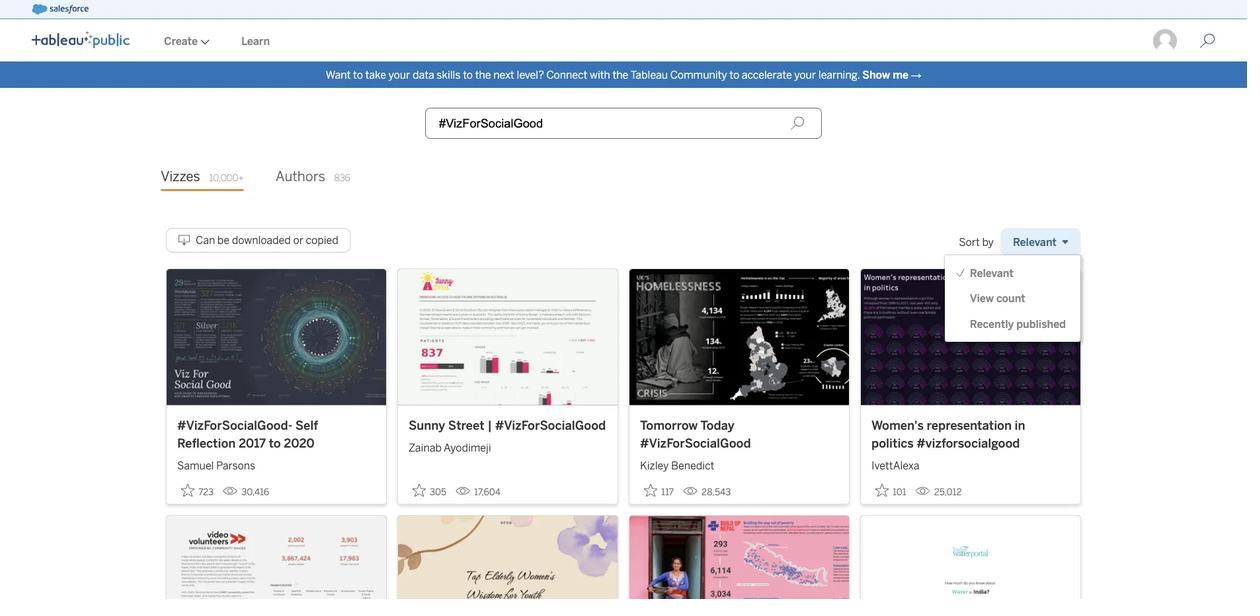 Task type: locate. For each thing, give the bounding box(es) containing it.
recently published
[[970, 318, 1066, 330]]

the right with
[[613, 68, 628, 81]]

28,543
[[702, 486, 731, 497]]

0 vertical spatial #vizforsocialgood
[[495, 418, 606, 433]]

want
[[326, 68, 351, 81]]

1 add favorite button from the left
[[177, 480, 218, 501]]

me
[[893, 68, 909, 81]]

zainab ayodimeji link
[[409, 435, 607, 456]]

ivettalexa link
[[872, 453, 1070, 474]]

0 vertical spatial relevant
[[1013, 236, 1057, 248]]

1 horizontal spatial add favorite button
[[872, 480, 910, 501]]

view count
[[970, 292, 1025, 305]]

can be downloaded or copied button
[[166, 228, 351, 252]]

tomorrow today #vizforsocialgood
[[640, 418, 751, 451]]

#vizforsocialgood-  self reflection 2017 to 2020
[[177, 418, 318, 451]]

community
[[670, 68, 727, 81]]

relevant inside dropdown button
[[1013, 236, 1057, 248]]

Add Favorite button
[[177, 480, 218, 501], [872, 480, 910, 501]]

tomorrow today #vizforsocialgood link
[[640, 416, 838, 453]]

view
[[970, 292, 994, 305]]

1 vertical spatial relevant
[[970, 267, 1014, 279]]

1 horizontal spatial your
[[794, 68, 816, 81]]

sunny street | #vizforsocialgood link
[[409, 416, 607, 435]]

add favorite button containing 101
[[872, 480, 910, 501]]

0 horizontal spatial #vizforsocialgood
[[495, 418, 606, 433]]

women's representation in politics #vizforsocialgood
[[872, 418, 1025, 451]]

2 the from the left
[[613, 68, 628, 81]]

create
[[164, 35, 198, 47]]

to inside the #vizforsocialgood-  self reflection 2017 to 2020
[[269, 436, 281, 451]]

your
[[388, 68, 410, 81], [794, 68, 816, 81]]

1 horizontal spatial #vizforsocialgood
[[640, 436, 751, 451]]

#vizforsocialgood-
[[177, 418, 292, 433]]

workbook thumbnail image
[[167, 269, 386, 405], [398, 269, 618, 405], [629, 269, 849, 405], [861, 269, 1080, 405], [167, 516, 386, 599], [398, 516, 618, 599], [629, 516, 849, 599], [861, 516, 1080, 599]]

list options menu
[[945, 260, 1080, 337]]

#vizforsocialgood up zainab ayodimeji link
[[495, 418, 606, 433]]

data
[[413, 68, 434, 81]]

#vizforsocialgood
[[495, 418, 606, 433], [640, 436, 751, 451]]

ayodimeji
[[444, 441, 491, 454]]

1 horizontal spatial the
[[613, 68, 628, 81]]

Add Favorite button
[[409, 480, 450, 501]]

copied
[[306, 234, 338, 247]]

add favorite button for women's representation in politics #vizforsocialgood
[[872, 480, 910, 501]]

1 your from the left
[[388, 68, 410, 81]]

ivettalexa
[[872, 460, 919, 472]]

add favorite button down samuel on the bottom left of page
[[177, 480, 218, 501]]

level?
[[517, 68, 544, 81]]

Search input field
[[425, 108, 822, 139]]

zainab ayodimeji
[[409, 441, 491, 454]]

with
[[590, 68, 610, 81]]

add favorite button down ivettalexa
[[872, 480, 910, 501]]

tara.schultz image
[[1152, 28, 1178, 54]]

0 horizontal spatial add favorite button
[[177, 480, 218, 501]]

relevant up view count at the right of page
[[970, 267, 1014, 279]]

today
[[700, 418, 734, 433]]

723
[[198, 486, 214, 497]]

to
[[353, 68, 363, 81], [463, 68, 473, 81], [729, 68, 739, 81], [269, 436, 281, 451]]

relevant
[[1013, 236, 1057, 248], [970, 267, 1014, 279]]

add favorite button containing 723
[[177, 480, 218, 501]]

your left learning.
[[794, 68, 816, 81]]

the
[[475, 68, 491, 81], [613, 68, 628, 81]]

or
[[293, 234, 303, 247]]

sunny street | #vizforsocialgood
[[409, 418, 606, 433]]

30,416
[[241, 486, 269, 497]]

sort by
[[959, 236, 994, 248]]

1 the from the left
[[475, 68, 491, 81]]

to up samuel parsons link
[[269, 436, 281, 451]]

skills
[[437, 68, 461, 81]]

relevant right by
[[1013, 236, 1057, 248]]

relevant inside list options 'menu'
[[970, 267, 1014, 279]]

women's
[[872, 418, 924, 433]]

2 add favorite button from the left
[[872, 480, 910, 501]]

benedict
[[671, 460, 714, 472]]

|
[[487, 418, 492, 433]]

0 horizontal spatial the
[[475, 68, 491, 81]]

want to take your data skills to the next level? connect with the tableau community to accelerate your learning. show me →
[[326, 68, 921, 81]]

305
[[430, 486, 446, 497]]

your right take
[[388, 68, 410, 81]]

#vizforsocialgood up benedict
[[640, 436, 751, 451]]

show me link
[[862, 68, 909, 81]]

#vizforsocialgood
[[917, 436, 1020, 451]]

2017
[[239, 436, 266, 451]]

learn
[[241, 35, 270, 47]]

Add Favorite button
[[640, 480, 678, 501]]

the left next in the top left of the page
[[475, 68, 491, 81]]

can be downloaded or copied
[[196, 234, 338, 247]]

0 horizontal spatial your
[[388, 68, 410, 81]]

women's representation in politics #vizforsocialgood link
[[872, 416, 1070, 453]]



Task type: describe. For each thing, give the bounding box(es) containing it.
117
[[661, 486, 674, 497]]

parsons
[[216, 460, 255, 472]]

count
[[996, 292, 1025, 305]]

samuel parsons link
[[177, 453, 376, 474]]

politics
[[872, 436, 914, 451]]

zainab
[[409, 441, 442, 454]]

search image
[[790, 116, 805, 131]]

be
[[217, 234, 229, 247]]

30,416 views element
[[218, 481, 275, 503]]

17,604
[[474, 486, 501, 497]]

take
[[365, 68, 386, 81]]

go to search image
[[1184, 33, 1231, 49]]

salesforce logo image
[[32, 4, 88, 15]]

relevant button
[[1000, 228, 1081, 256]]

28,543 views element
[[678, 481, 736, 503]]

2020
[[284, 436, 315, 451]]

tableau
[[630, 68, 668, 81]]

kizley benedict link
[[640, 453, 838, 474]]

next
[[493, 68, 514, 81]]

sort
[[959, 236, 980, 248]]

tomorrow
[[640, 418, 698, 433]]

by
[[982, 236, 994, 248]]

25,012 views element
[[910, 481, 967, 503]]

can
[[196, 234, 215, 247]]

to left take
[[353, 68, 363, 81]]

learning.
[[818, 68, 860, 81]]

connect
[[546, 68, 587, 81]]

to right skills
[[463, 68, 473, 81]]

samuel
[[177, 460, 214, 472]]

25,012
[[934, 486, 962, 497]]

samuel parsons
[[177, 460, 255, 472]]

learn link
[[225, 20, 286, 61]]

show
[[862, 68, 890, 81]]

downloaded
[[232, 234, 291, 247]]

sunny
[[409, 418, 445, 433]]

reflection
[[177, 436, 236, 451]]

create button
[[148, 20, 225, 61]]

published
[[1017, 318, 1066, 330]]

kizley
[[640, 460, 669, 472]]

authors
[[276, 168, 325, 185]]

836
[[334, 173, 350, 183]]

logo image
[[32, 31, 130, 48]]

representation
[[927, 418, 1012, 433]]

recently
[[970, 318, 1014, 330]]

street
[[448, 418, 484, 433]]

kizley benedict
[[640, 460, 714, 472]]

→
[[911, 68, 921, 81]]

#vizforsocialgood-  self reflection 2017 to 2020 link
[[177, 416, 376, 453]]

vizzes
[[161, 168, 200, 185]]

self
[[295, 418, 318, 433]]

10,000+
[[209, 173, 244, 183]]

101
[[893, 486, 906, 497]]

add favorite button for #vizforsocialgood-  self reflection 2017 to 2020
[[177, 480, 218, 501]]

in
[[1015, 418, 1025, 433]]

to left 'accelerate'
[[729, 68, 739, 81]]

2 your from the left
[[794, 68, 816, 81]]

1 vertical spatial #vizforsocialgood
[[640, 436, 751, 451]]

17,604 views element
[[450, 481, 506, 503]]

accelerate
[[742, 68, 792, 81]]



Task type: vqa. For each thing, say whether or not it's contained in the screenshot.
by
yes



